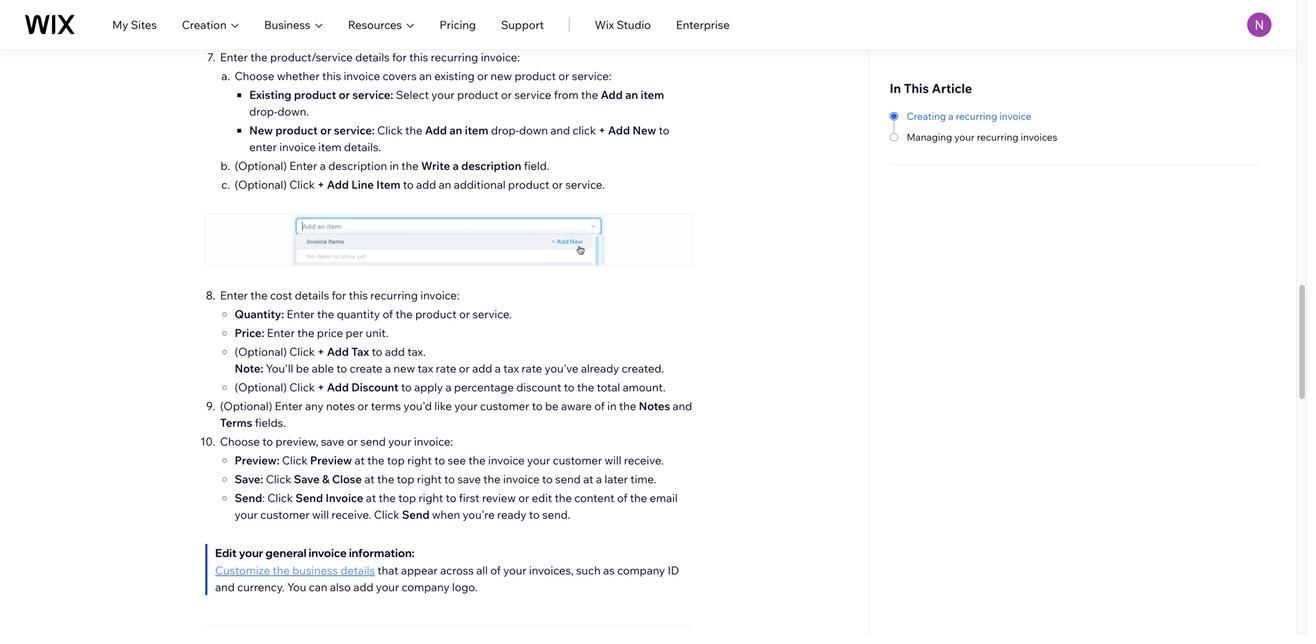 Task type: vqa. For each thing, say whether or not it's contained in the screenshot.
Add within EXISTING PRODUCT OR SERVICE: SELECT YOUR PRODUCT OR SERVICE FROM THE ADD AN ITEM DROP-DOWN.
yes



Task type: describe. For each thing, give the bounding box(es) containing it.
click up able at bottom
[[290, 345, 315, 359]]

in
[[890, 80, 901, 96]]

recurring up existing
[[431, 50, 479, 64]]

that
[[378, 563, 399, 577]]

you
[[287, 580, 306, 594]]

creation button
[[182, 16, 239, 33]]

click down preview,
[[282, 453, 308, 467]]

discount
[[352, 380, 399, 394]]

item inside existing product or service: select your product or service from the add an item drop-down.
[[641, 88, 665, 102]]

your inside existing product or service: select your product or service from the add an item drop-down.
[[432, 88, 455, 102]]

aware
[[561, 399, 592, 413]]

add inside existing product or service: select your product or service from the add an item drop-down.
[[601, 88, 623, 102]]

clearly
[[376, 31, 411, 45]]

0 vertical spatial company
[[618, 563, 665, 577]]

the down 'amount.'
[[619, 399, 637, 413]]

invoice
[[326, 491, 364, 505]]

per
[[346, 326, 363, 340]]

that appear across all of your invoices, such as company id and currency. you can also add your company logo.
[[215, 563, 680, 594]]

invoice up review
[[488, 453, 525, 467]]

details.
[[344, 140, 381, 154]]

will inside the at the top right to first review or edit the content of the email your customer will receive. click
[[312, 508, 329, 522]]

your inside preview: click preview at the top right to see the invoice your customer will receive. save: click save & close at the top right to save the invoice to send at a later time.
[[527, 453, 551, 467]]

preview
[[310, 453, 352, 467]]

amount.
[[623, 380, 666, 394]]

cost
[[270, 288, 292, 302]]

add left tax.
[[385, 345, 405, 359]]

choose for preview:
[[220, 434, 260, 448]]

customize the business details link
[[215, 563, 375, 577]]

1 tax from the left
[[418, 361, 433, 375]]

field.
[[524, 159, 550, 173]]

total
[[597, 380, 621, 394]]

+ right click
[[599, 123, 606, 137]]

close
[[332, 472, 362, 486]]

0 vertical spatial be
[[296, 361, 309, 375]]

resources button
[[348, 16, 415, 33]]

tax
[[352, 345, 369, 359]]

the left price
[[297, 326, 315, 340]]

2 tax from the left
[[504, 361, 519, 375]]

enter up quantity:
[[220, 288, 248, 302]]

will inside preview: click preview at the top right to see the invoice your customer will receive. save: click save & close at the top right to save the invoice to send at a later time.
[[605, 453, 622, 467]]

the up send. at the left bottom of the page
[[555, 491, 572, 505]]

type
[[304, 31, 329, 45]]

support link
[[501, 16, 544, 33]]

click up 'details.'
[[377, 123, 403, 137]]

customize the business details
[[215, 563, 375, 577]]

customer inside preview: click preview at the top right to see the invoice your customer will receive. save: click save & close at the top right to save the invoice to send at a later time.
[[553, 453, 602, 467]]

0 vertical spatial send
[[360, 434, 386, 448]]

wix
[[595, 18, 614, 32]]

email
[[650, 491, 678, 505]]

service. inside enter the cost details for this recurring invoice: quantity: enter the quantity of the product or service. price: enter the price per unit. (optional) click + add tax to add tax. note: you'll be able to create a new tax rate or add a tax rate you've already created. (optional) click + add discount to apply a percentage discount to the total amount. (optional) enter any notes or terms you'd like your customer to be aware of in the notes and terms fields.
[[473, 307, 512, 321]]

invoice up "invoices"
[[1000, 110, 1032, 122]]

existing
[[249, 88, 292, 102]]

0 vertical spatial service:
[[572, 69, 612, 83]]

terms
[[371, 399, 401, 413]]

and inside enter the cost details for this recurring invoice: quantity: enter the quantity of the product or service. price: enter the price per unit. (optional) click + add tax to add tax. note: you'll be able to create a new tax rate or add a tax rate you've already created. (optional) click + add discount to apply a percentage discount to the total amount. (optional) enter any notes or terms you'd like your customer to be aware of in the notes and terms fields.
[[673, 399, 693, 413]]

in this article
[[890, 80, 973, 96]]

the down the general in the bottom left of the page
[[273, 563, 290, 577]]

select
[[413, 13, 444, 26]]

later
[[605, 472, 628, 486]]

the up quantity:
[[251, 288, 268, 302]]

customer inside the at the top right to first review or edit the content of the email your customer will receive. click
[[260, 508, 310, 522]]

choose for existing product or service:
[[235, 69, 275, 83]]

information:
[[349, 546, 415, 560]]

details for cost
[[295, 288, 329, 302]]

of inside the at the top right to first review or edit the content of the email your customer will receive. click
[[617, 491, 628, 505]]

click up any
[[290, 380, 315, 394]]

1 horizontal spatial item
[[465, 123, 489, 137]]

details for product/service
[[355, 50, 390, 64]]

service: for service
[[353, 88, 393, 102]]

at the top right to first review or edit the content of the email your customer will receive. click
[[235, 491, 678, 522]]

of up unit. on the bottom
[[383, 307, 393, 321]]

&
[[322, 472, 330, 486]]

enter
[[249, 140, 277, 154]]

create
[[350, 361, 383, 375]]

to enter invoice item details.
[[249, 123, 670, 154]]

appear
[[401, 563, 438, 577]]

your down creating a recurring invoice
[[955, 131, 975, 143]]

at inside the at the top right to first review or edit the content of the email your customer will receive. click
[[366, 491, 376, 505]]

the down "select" at the top
[[405, 123, 423, 137]]

edit
[[215, 546, 237, 560]]

invoice down enter the product/service details for this recurring invoice:
[[344, 69, 380, 83]]

an inside existing product or service: select your product or service from the add an item drop-down.
[[626, 88, 638, 102]]

at right close
[[364, 472, 375, 486]]

already
[[581, 361, 619, 375]]

click up ": click"
[[266, 472, 291, 486]]

or inside (optional) enter a description in the write a description field. (optional) click + add line item to add an additional product or service.
[[552, 178, 563, 191]]

to inside the at the top right to first review or edit the content of the email your customer will receive. click
[[446, 491, 457, 505]]

the down customer:
[[251, 50, 268, 64]]

new inside enter the cost details for this recurring invoice: quantity: enter the quantity of the product or service. price: enter the price per unit. (optional) click + add tax to add tax. note: you'll be able to create a new tax rate or add a tax rate you've already created. (optional) click + add discount to apply a percentage discount to the total amount. (optional) enter any notes or terms you'd like your customer to be aware of in the notes and terms fields.
[[394, 361, 415, 375]]

time.
[[631, 472, 657, 486]]

note:
[[235, 361, 263, 375]]

2 vertical spatial drop-
[[491, 123, 519, 137]]

customer inside enter the cost details for this recurring invoice: quantity: enter the quantity of the product or service. price: enter the price per unit. (optional) click + add tax to add tax. note: you'll be able to create a new tax rate or add a tax rate you've already created. (optional) click + add discount to apply a percentage discount to the total amount. (optional) enter any notes or terms you'd like your customer to be aware of in the notes and terms fields.
[[480, 399, 530, 413]]

in inside enter the cost details for this recurring invoice: quantity: enter the quantity of the product or service. price: enter the price per unit. (optional) click + add tax to add tax. note: you'll be able to create a new tax rate or add a tax rate you've already created. (optional) click + add discount to apply a percentage discount to the total amount. (optional) enter any notes or terms you'd like your customer to be aware of in the notes and terms fields.
[[608, 399, 617, 413]]

additional
[[454, 178, 506, 191]]

details for business
[[341, 563, 375, 577]]

the down contact
[[472, 31, 489, 45]]

0 horizontal spatial save
[[321, 434, 345, 448]]

any
[[305, 399, 324, 413]]

whether
[[277, 69, 320, 83]]

product inside enter the cost details for this recurring invoice: quantity: enter the quantity of the product or service. price: enter the price per unit. (optional) click + add tax to add tax. note: you'll be able to create a new tax rate or add a tax rate you've already created. (optional) click + add discount to apply a percentage discount to the total amount. (optional) enter any notes or terms you'd like your customer to be aware of in the notes and terms fields.
[[415, 307, 457, 321]]

id
[[668, 563, 680, 577]]

from for contact
[[497, 13, 522, 26]]

creating a recurring invoice
[[907, 110, 1032, 122]]

product up service
[[515, 69, 556, 83]]

your up customize
[[239, 546, 263, 560]]

top inside the at the top right to first review or edit the content of the email your customer will receive. click
[[399, 491, 416, 505]]

choose whether this invoice covers an existing or new product or service:
[[235, 69, 612, 83]]

managing your recurring invoices
[[907, 131, 1058, 143]]

2 new from the left
[[633, 123, 657, 137]]

price:
[[235, 326, 264, 340]]

my sites link
[[112, 16, 157, 33]]

the up aware
[[577, 380, 594, 394]]

save
[[294, 472, 320, 486]]

contact
[[550, 13, 592, 26]]

created.
[[622, 361, 664, 375]]

your down that
[[376, 580, 399, 594]]

the up tax.
[[396, 307, 413, 321]]

you'll
[[266, 361, 293, 375]]

product inside (optional) enter a description in the write a description field. (optional) click + add line item to add an additional product or service.
[[508, 178, 550, 191]]

notes
[[639, 399, 670, 413]]

invoice up edit in the bottom left of the page
[[503, 472, 540, 486]]

of inside that appear across all of your invoices, such as company id and currency. you can also add your company logo.
[[491, 563, 501, 577]]

1 vertical spatial down
[[519, 123, 548, 137]]

the up price
[[317, 307, 334, 321]]

for for enter the product/service details for this recurring invoice:
[[392, 50, 407, 64]]

my sites
[[112, 18, 157, 32]]

enter up fields.
[[275, 399, 303, 413]]

right inside the at the top right to first review or edit the content of the email your customer will receive. click
[[419, 491, 443, 505]]

2 rate from the left
[[522, 361, 542, 375]]

send : click send invoice
[[235, 491, 364, 505]]

customize
[[215, 563, 270, 577]]

invoices,
[[529, 563, 574, 577]]

also
[[330, 580, 351, 594]]

0 horizontal spatial company
[[402, 580, 450, 594]]

existing
[[435, 69, 475, 83]]

1 vertical spatial top
[[397, 472, 415, 486]]

across
[[440, 563, 474, 577]]

wix studio link
[[595, 16, 651, 33]]

such
[[576, 563, 601, 577]]

tax.
[[408, 345, 426, 359]]

terms
[[220, 416, 252, 430]]

send.
[[542, 508, 571, 522]]

invoice inside "to enter invoice item details."
[[279, 140, 316, 154]]

title
[[340, 31, 361, 45]]

1 horizontal spatial be
[[545, 399, 559, 413]]

preview: click preview at the top right to see the invoice your customer will receive. save: click save & close at the top right to save the invoice to send at a later time.
[[235, 453, 664, 486]]

click inside the at the top right to first review or edit the content of the email your customer will receive. click
[[374, 508, 400, 522]]

list.
[[594, 13, 616, 26]]

first
[[459, 491, 480, 505]]

creation
[[182, 18, 227, 32]]



Task type: locate. For each thing, give the bounding box(es) containing it.
new down tax.
[[394, 361, 415, 375]]

price
[[317, 326, 343, 340]]

add
[[601, 88, 623, 102], [425, 123, 447, 137], [608, 123, 630, 137], [327, 178, 349, 191], [327, 345, 349, 359], [327, 380, 349, 394]]

this for cost
[[349, 288, 368, 302]]

and inside that appear across all of your invoices, such as company id and currency. you can also add your company logo.
[[215, 580, 235, 594]]

0 vertical spatial receive.
[[624, 453, 664, 467]]

0 vertical spatial choose
[[235, 69, 275, 83]]

1 vertical spatial send
[[556, 472, 581, 486]]

enterprise
[[676, 18, 730, 32]]

0 horizontal spatial item
[[318, 140, 342, 154]]

1 vertical spatial this
[[322, 69, 341, 83]]

click inside customer: click the drop-down to select a contact from your contact list. type a title to clearly summarize the reason for payment.
[[292, 13, 318, 26]]

1 horizontal spatial down
[[519, 123, 548, 137]]

tax
[[418, 361, 433, 375], [504, 361, 519, 375]]

1 vertical spatial in
[[608, 399, 617, 413]]

2 vertical spatial item
[[318, 140, 342, 154]]

item inside "to enter invoice item details."
[[318, 140, 342, 154]]

receive. inside preview: click preview at the top right to see the invoice your customer will receive. save: click save & close at the top right to save the invoice to send at a later time.
[[624, 453, 664, 467]]

0 horizontal spatial in
[[390, 159, 399, 173]]

from
[[497, 13, 522, 26], [554, 88, 579, 102]]

receive. inside the at the top right to first review or edit the content of the email your customer will receive. click
[[332, 508, 372, 522]]

0 vertical spatial and
[[551, 123, 570, 137]]

unit.
[[366, 326, 389, 340]]

company right as
[[618, 563, 665, 577]]

in inside (optional) enter a description in the write a description field. (optional) click + add line item to add an additional product or service.
[[390, 159, 399, 173]]

0 vertical spatial item
[[641, 88, 665, 102]]

the down choose to preview, save or send your invoice:
[[367, 453, 385, 467]]

an inside (optional) enter a description in the write a description field. (optional) click + add line item to add an additional product or service.
[[439, 178, 452, 191]]

0 vertical spatial from
[[497, 13, 522, 26]]

the inside existing product or service: select your product or service from the add an item drop-down.
[[581, 88, 599, 102]]

enter down creation 'popup button'
[[220, 50, 248, 64]]

0 horizontal spatial receive.
[[332, 508, 372, 522]]

click
[[292, 13, 318, 26], [377, 123, 403, 137], [290, 178, 315, 191], [290, 345, 315, 359], [290, 380, 315, 394], [282, 453, 308, 467], [266, 472, 291, 486], [374, 508, 400, 522]]

down.
[[278, 104, 309, 118]]

1 horizontal spatial drop-
[[340, 13, 368, 26]]

1 horizontal spatial send
[[296, 491, 323, 505]]

0 vertical spatial down
[[368, 13, 397, 26]]

choose down terms
[[220, 434, 260, 448]]

1 vertical spatial from
[[554, 88, 579, 102]]

invoice right enter
[[279, 140, 316, 154]]

1 vertical spatial details
[[295, 288, 329, 302]]

you're
[[463, 508, 495, 522]]

product/service
[[270, 50, 353, 64]]

new
[[249, 123, 273, 137], [633, 123, 657, 137]]

1 horizontal spatial customer
[[480, 399, 530, 413]]

0 vertical spatial top
[[387, 453, 405, 467]]

0 horizontal spatial will
[[312, 508, 329, 522]]

save up preview
[[321, 434, 345, 448]]

2 horizontal spatial send
[[402, 508, 430, 522]]

quantity:
[[235, 307, 284, 321]]

your right all
[[504, 563, 527, 577]]

the inside (optional) enter a description in the write a description field. (optional) click + add line item to add an additional product or service.
[[402, 159, 419, 173]]

from right service
[[554, 88, 579, 102]]

choose to preview, save or send your invoice:
[[220, 434, 453, 448]]

1 horizontal spatial tax
[[504, 361, 519, 375]]

invoice: for description
[[481, 50, 520, 64]]

to
[[400, 13, 410, 26], [363, 31, 374, 45], [659, 123, 670, 137], [403, 178, 414, 191], [372, 345, 383, 359], [337, 361, 347, 375], [401, 380, 412, 394], [564, 380, 575, 394], [532, 399, 543, 413], [262, 434, 273, 448], [435, 453, 445, 467], [444, 472, 455, 486], [542, 472, 553, 486], [446, 491, 457, 505], [529, 508, 540, 522]]

and for down
[[551, 123, 570, 137]]

1 vertical spatial invoice:
[[421, 288, 460, 302]]

new product or service: click the add an item drop-down and click + add new
[[249, 123, 657, 137]]

preview,
[[276, 434, 319, 448]]

from inside customer: click the drop-down to select a contact from your contact list. type a title to clearly summarize the reason for payment.
[[497, 13, 522, 26]]

will up 'later'
[[605, 453, 622, 467]]

(optional) enter a description in the write a description field. (optional) click + add line item to add an additional product or service.
[[235, 159, 605, 191]]

service. inside (optional) enter a description in the write a description field. (optional) click + add line item to add an additional product or service.
[[566, 178, 605, 191]]

as
[[603, 563, 615, 577]]

click left line
[[290, 178, 315, 191]]

1 vertical spatial service.
[[473, 307, 512, 321]]

drop- down existing
[[249, 104, 278, 118]]

0 horizontal spatial new
[[249, 123, 273, 137]]

invoice
[[344, 69, 380, 83], [1000, 110, 1032, 122], [279, 140, 316, 154], [488, 453, 525, 467], [503, 472, 540, 486], [309, 546, 347, 560]]

2 vertical spatial details
[[341, 563, 375, 577]]

or inside the at the top right to first review or edit the content of the email your customer will receive. click
[[519, 491, 530, 505]]

1 rate from the left
[[436, 361, 457, 375]]

see
[[448, 453, 466, 467]]

1 horizontal spatial from
[[554, 88, 579, 102]]

2 horizontal spatial item
[[641, 88, 665, 102]]

add right also
[[354, 580, 374, 594]]

profile image image
[[1248, 13, 1272, 37]]

customer down percentage
[[480, 399, 530, 413]]

your down "save:"
[[235, 508, 258, 522]]

logo.
[[452, 580, 478, 594]]

enter inside (optional) enter a description in the write a description field. (optional) click + add line item to add an additional product or service.
[[290, 159, 317, 173]]

recurring down creating a recurring invoice
[[977, 131, 1019, 143]]

0 horizontal spatial down
[[368, 13, 397, 26]]

1 horizontal spatial receive.
[[624, 453, 664, 467]]

business button
[[264, 16, 323, 33]]

0 vertical spatial this
[[409, 50, 428, 64]]

for for enter the cost details for this recurring invoice: quantity: enter the quantity of the product or service. price: enter the price per unit. (optional) click + add tax to add tax. note: you'll be able to create a new tax rate or add a tax rate you've already created. (optional) click + add discount to apply a percentage discount to the total amount. (optional) enter any notes or terms you'd like your customer to be aware of in the notes and terms fields.
[[332, 288, 346, 302]]

save:
[[235, 472, 263, 486]]

the up review
[[484, 472, 501, 486]]

to inside "to enter invoice item details."
[[659, 123, 670, 137]]

the up type
[[320, 13, 338, 26]]

product up tax.
[[415, 307, 457, 321]]

the right close
[[377, 472, 394, 486]]

product down down.
[[276, 123, 318, 137]]

1 horizontal spatial service.
[[566, 178, 605, 191]]

be
[[296, 361, 309, 375], [545, 399, 559, 413]]

new down reason
[[491, 69, 512, 83]]

enter down cost
[[287, 307, 315, 321]]

and for id
[[215, 580, 235, 594]]

top down preview: click preview at the top right to see the invoice your customer will receive. save: click save & close at the top right to save the invoice to send at a later time.
[[399, 491, 416, 505]]

details
[[355, 50, 390, 64], [295, 288, 329, 302], [341, 563, 375, 577]]

of down total
[[595, 399, 605, 413]]

product down existing
[[457, 88, 499, 102]]

your right like
[[455, 399, 478, 413]]

preview:
[[235, 453, 280, 467]]

invoice: inside enter the cost details for this recurring invoice: quantity: enter the quantity of the product or service. price: enter the price per unit. (optional) click + add tax to add tax. note: you'll be able to create a new tax rate or add a tax rate you've already created. (optional) click + add discount to apply a percentage discount to the total amount. (optional) enter any notes or terms you'd like your customer to be aware of in the notes and terms fields.
[[421, 288, 460, 302]]

0 vertical spatial in
[[390, 159, 399, 173]]

your up edit in the bottom left of the page
[[527, 453, 551, 467]]

product down 'whether'
[[294, 88, 336, 102]]

1 vertical spatial company
[[402, 580, 450, 594]]

my
[[112, 18, 128, 32]]

0 horizontal spatial service.
[[473, 307, 512, 321]]

choose up existing
[[235, 69, 275, 83]]

1 horizontal spatial new
[[633, 123, 657, 137]]

the right invoice
[[379, 491, 396, 505]]

0 vertical spatial service.
[[566, 178, 605, 191]]

send up content
[[556, 472, 581, 486]]

0 horizontal spatial from
[[497, 13, 522, 26]]

of down 'later'
[[617, 491, 628, 505]]

save inside preview: click preview at the top right to see the invoice your customer will receive. save: click save & close at the top right to save the invoice to send at a later time.
[[458, 472, 481, 486]]

0 horizontal spatial tax
[[418, 361, 433, 375]]

invoice: down reason
[[481, 50, 520, 64]]

0 horizontal spatial customer
[[260, 508, 310, 522]]

percentage
[[454, 380, 514, 394]]

send inside preview: click preview at the top right to see the invoice your customer will receive. save: click save & close at the top right to save the invoice to send at a later time.
[[556, 472, 581, 486]]

add down write
[[416, 178, 436, 191]]

and down customize
[[215, 580, 235, 594]]

0 horizontal spatial send
[[235, 491, 262, 505]]

1 vertical spatial be
[[545, 399, 559, 413]]

top up the at the top right to first review or edit the content of the email your customer will receive. click
[[397, 472, 415, 486]]

1 horizontal spatial this
[[349, 288, 368, 302]]

you've
[[545, 361, 579, 375]]

can
[[309, 580, 328, 594]]

a screenshot of the add an item drop-down menu. image
[[293, 214, 606, 265]]

rate
[[436, 361, 457, 375], [522, 361, 542, 375]]

add inside (optional) enter a description in the write a description field. (optional) click + add line item to add an additional product or service.
[[327, 178, 349, 191]]

able
[[312, 361, 334, 375]]

recurring inside enter the cost details for this recurring invoice: quantity: enter the quantity of the product or service. price: enter the price per unit. (optional) click + add tax to add tax. note: you'll be able to create a new tax rate or add a tax rate you've already created. (optional) click + add discount to apply a percentage discount to the total amount. (optional) enter any notes or terms you'd like your customer to be aware of in the notes and terms fields.
[[370, 288, 418, 302]]

the right see
[[469, 453, 486, 467]]

0 vertical spatial drop-
[[340, 13, 368, 26]]

all
[[477, 563, 488, 577]]

details inside enter the cost details for this recurring invoice: quantity: enter the quantity of the product or service. price: enter the price per unit. (optional) click + add tax to add tax. note: you'll be able to create a new tax rate or add a tax rate you've already created. (optional) click + add discount to apply a percentage discount to the total amount. (optional) enter any notes or terms you'd like your customer to be aware of in the notes and terms fields.
[[295, 288, 329, 302]]

0 vertical spatial will
[[605, 453, 622, 467]]

ready
[[497, 508, 527, 522]]

customer down ": click"
[[260, 508, 310, 522]]

1 horizontal spatial and
[[551, 123, 570, 137]]

0 vertical spatial invoice:
[[481, 50, 520, 64]]

details down clearly
[[355, 50, 390, 64]]

enterprise link
[[676, 16, 730, 33]]

2 horizontal spatial this
[[409, 50, 428, 64]]

2 horizontal spatial drop-
[[491, 123, 519, 137]]

apply
[[414, 380, 443, 394]]

a
[[447, 13, 453, 26], [332, 31, 338, 45], [949, 110, 954, 122], [320, 159, 326, 173], [453, 159, 459, 173], [385, 361, 391, 375], [495, 361, 501, 375], [446, 380, 452, 394], [596, 472, 602, 486]]

service: down the covers
[[353, 88, 393, 102]]

review
[[482, 491, 516, 505]]

2 vertical spatial invoice:
[[414, 434, 453, 448]]

at up content
[[583, 472, 594, 486]]

new right click
[[633, 123, 657, 137]]

1 horizontal spatial save
[[458, 472, 481, 486]]

details right cost
[[295, 288, 329, 302]]

send down "save:"
[[235, 491, 262, 505]]

edit
[[532, 491, 552, 505]]

and left click
[[551, 123, 570, 137]]

+ inside (optional) enter a description in the write a description field. (optional) click + add line item to add an additional product or service.
[[318, 178, 325, 191]]

service.
[[566, 178, 605, 191], [473, 307, 512, 321]]

drop- inside existing product or service: select your product or service from the add an item drop-down.
[[249, 104, 278, 118]]

1 vertical spatial new
[[394, 361, 415, 375]]

add inside (optional) enter a description in the write a description field. (optional) click + add line item to add an additional product or service.
[[416, 178, 436, 191]]

item
[[377, 178, 401, 191]]

invoice: down a screenshot of the add an item drop-down menu. image
[[421, 288, 460, 302]]

this inside enter the cost details for this recurring invoice: quantity: enter the quantity of the product or service. price: enter the price per unit. (optional) click + add tax to add tax. note: you'll be able to create a new tax rate or add a tax rate you've already created. (optional) click + add discount to apply a percentage discount to the total amount. (optional) enter any notes or terms you'd like your customer to be aware of in the notes and terms fields.
[[349, 288, 368, 302]]

tax up percentage
[[504, 361, 519, 375]]

your inside the at the top right to first review or edit the content of the email your customer will receive. click
[[235, 508, 258, 522]]

send left 'when'
[[402, 508, 430, 522]]

1 vertical spatial will
[[312, 508, 329, 522]]

0 horizontal spatial this
[[322, 69, 341, 83]]

creating
[[907, 110, 946, 122]]

2 vertical spatial top
[[399, 491, 416, 505]]

fields.
[[255, 416, 286, 430]]

service: for item
[[334, 123, 375, 137]]

service: up 'details.'
[[334, 123, 375, 137]]

2 vertical spatial service:
[[334, 123, 375, 137]]

0 horizontal spatial new
[[394, 361, 415, 375]]

click inside (optional) enter a description in the write a description field. (optional) click + add line item to add an additional product or service.
[[290, 178, 315, 191]]

pricing link
[[440, 16, 476, 33]]

down
[[368, 13, 397, 26], [519, 123, 548, 137]]

1 vertical spatial service:
[[353, 88, 393, 102]]

business
[[264, 18, 311, 32]]

from up reason
[[497, 13, 522, 26]]

invoice:
[[481, 50, 520, 64], [421, 288, 460, 302], [414, 434, 453, 448]]

2 vertical spatial this
[[349, 288, 368, 302]]

2 horizontal spatial and
[[673, 399, 693, 413]]

1 horizontal spatial company
[[618, 563, 665, 577]]

1 new from the left
[[249, 123, 273, 137]]

quantity
[[337, 307, 380, 321]]

service: inside existing product or service: select your product or service from the add an item drop-down.
[[353, 88, 393, 102]]

send for send : click send invoice
[[235, 491, 262, 505]]

add inside that appear across all of your invoices, such as company id and currency. you can also add your company logo.
[[354, 580, 374, 594]]

to inside (optional) enter a description in the write a description field. (optional) click + add line item to add an additional product or service.
[[403, 178, 414, 191]]

your inside customer: click the drop-down to select a contact from your contact list. type a title to clearly summarize the reason for payment.
[[524, 13, 548, 26]]

reason
[[492, 31, 527, 45]]

your down terms
[[388, 434, 412, 448]]

receive. down invoice
[[332, 508, 372, 522]]

studio
[[617, 18, 651, 32]]

0 vertical spatial save
[[321, 434, 345, 448]]

1 vertical spatial save
[[458, 472, 481, 486]]

the up click
[[581, 88, 599, 102]]

+ up able at bottom
[[318, 345, 325, 359]]

1 vertical spatial and
[[673, 399, 693, 413]]

0 vertical spatial for
[[530, 31, 544, 45]]

send down terms
[[360, 434, 386, 448]]

top down terms
[[387, 453, 405, 467]]

select
[[396, 88, 429, 102]]

1 horizontal spatial in
[[608, 399, 617, 413]]

this for product/service
[[409, 50, 428, 64]]

description up additional at left
[[462, 159, 522, 173]]

add up percentage
[[472, 361, 493, 375]]

1 vertical spatial customer
[[553, 453, 602, 467]]

1 horizontal spatial will
[[605, 453, 622, 467]]

invoice: for see
[[414, 434, 453, 448]]

1 horizontal spatial send
[[556, 472, 581, 486]]

0 vertical spatial right
[[407, 453, 432, 467]]

will down send : click send invoice in the bottom of the page
[[312, 508, 329, 522]]

from for service
[[554, 88, 579, 102]]

summarize
[[413, 31, 470, 45]]

send
[[235, 491, 262, 505], [296, 491, 323, 505], [402, 508, 430, 522]]

your down existing
[[432, 88, 455, 102]]

drop- up the title on the top left
[[340, 13, 368, 26]]

down down service
[[519, 123, 548, 137]]

0 horizontal spatial description
[[328, 159, 387, 173]]

for up quantity in the left of the page
[[332, 288, 346, 302]]

invoice up business
[[309, 546, 347, 560]]

click
[[573, 123, 596, 137]]

enter the cost details for this recurring invoice: quantity: enter the quantity of the product or service. price: enter the price per unit. (optional) click + add tax to add tax. note: you'll be able to create a new tax rate or add a tax rate you've already created. (optional) click + add discount to apply a percentage discount to the total amount. (optional) enter any notes or terms you'd like your customer to be aware of in the notes and terms fields.
[[220, 288, 693, 430]]

0 horizontal spatial be
[[296, 361, 309, 375]]

of right all
[[491, 563, 501, 577]]

write
[[421, 159, 450, 173]]

your inside enter the cost details for this recurring invoice: quantity: enter the quantity of the product or service. price: enter the price per unit. (optional) click + add tax to add tax. note: you'll be able to create a new tax rate or add a tax rate you've already created. (optional) click + add discount to apply a percentage discount to the total amount. (optional) enter any notes or terms you'd like your customer to be aware of in the notes and terms fields.
[[455, 399, 478, 413]]

details up also
[[341, 563, 375, 577]]

right
[[407, 453, 432, 467], [417, 472, 442, 486], [419, 491, 443, 505]]

like
[[435, 399, 452, 413]]

enter down quantity:
[[267, 326, 295, 340]]

1 horizontal spatial for
[[392, 50, 407, 64]]

1 vertical spatial drop-
[[249, 104, 278, 118]]

at
[[355, 453, 365, 467], [364, 472, 375, 486], [583, 472, 594, 486], [366, 491, 376, 505]]

discount
[[517, 380, 562, 394]]

at up close
[[355, 453, 365, 467]]

1 vertical spatial for
[[392, 50, 407, 64]]

for inside customer: click the drop-down to select a contact from your contact list. type a title to clearly summarize the reason for payment.
[[530, 31, 544, 45]]

2 description from the left
[[462, 159, 522, 173]]

payment.
[[547, 31, 595, 45]]

from inside existing product or service: select your product or service from the add an item drop-down.
[[554, 88, 579, 102]]

receive. up time.
[[624, 453, 664, 467]]

rate up 'apply'
[[436, 361, 457, 375]]

down inside customer: click the drop-down to select a contact from your contact list. type a title to clearly summarize the reason for payment.
[[368, 13, 397, 26]]

description
[[328, 159, 387, 173], [462, 159, 522, 173]]

currency.
[[237, 580, 285, 594]]

+ down able at bottom
[[318, 380, 325, 394]]

this
[[409, 50, 428, 64], [322, 69, 341, 83], [349, 288, 368, 302]]

and right notes
[[673, 399, 693, 413]]

2 vertical spatial and
[[215, 580, 235, 594]]

in down total
[[608, 399, 617, 413]]

the left write
[[402, 159, 419, 173]]

in up 'item'
[[390, 159, 399, 173]]

1 description from the left
[[328, 159, 387, 173]]

pricing
[[440, 18, 476, 32]]

for up the covers
[[392, 50, 407, 64]]

company
[[618, 563, 665, 577], [402, 580, 450, 594]]

item
[[641, 88, 665, 102], [465, 123, 489, 137], [318, 140, 342, 154]]

for inside enter the cost details for this recurring invoice: quantity: enter the quantity of the product or service. price: enter the price per unit. (optional) click + add tax to add tax. note: you'll be able to create a new tax rate or add a tax rate you've already created. (optional) click + add discount to apply a percentage discount to the total amount. (optional) enter any notes or terms you'd like your customer to be aware of in the notes and terms fields.
[[332, 288, 346, 302]]

for
[[530, 31, 544, 45], [392, 50, 407, 64], [332, 288, 346, 302]]

drop-
[[340, 13, 368, 26], [249, 104, 278, 118], [491, 123, 519, 137]]

0 horizontal spatial for
[[332, 288, 346, 302]]

recurring up managing your recurring invoices
[[956, 110, 998, 122]]

1 vertical spatial choose
[[220, 434, 260, 448]]

your up reason
[[524, 13, 548, 26]]

customer:
[[235, 13, 290, 26]]

send when you're ready to send.
[[402, 508, 571, 522]]

drop- down service
[[491, 123, 519, 137]]

the down time.
[[630, 491, 647, 505]]

a inside preview: click preview at the top right to see the invoice your customer will receive. save: click save & close at the top right to save the invoice to send at a later time.
[[596, 472, 602, 486]]

1 vertical spatial right
[[417, 472, 442, 486]]

product down field.
[[508, 178, 550, 191]]

0 vertical spatial new
[[491, 69, 512, 83]]

0 horizontal spatial and
[[215, 580, 235, 594]]

2 vertical spatial right
[[419, 491, 443, 505]]

2 horizontal spatial customer
[[553, 453, 602, 467]]

0 horizontal spatial rate
[[436, 361, 457, 375]]

1 vertical spatial receive.
[[332, 508, 372, 522]]

0 horizontal spatial drop-
[[249, 104, 278, 118]]

drop- inside customer: click the drop-down to select a contact from your contact list. type a title to clearly summarize the reason for payment.
[[340, 13, 368, 26]]

2 horizontal spatial for
[[530, 31, 544, 45]]

covers
[[383, 69, 417, 83]]

right up 'when'
[[419, 491, 443, 505]]

content
[[575, 491, 615, 505]]

2 vertical spatial for
[[332, 288, 346, 302]]

send for send when you're ready to send.
[[402, 508, 430, 522]]

0 vertical spatial customer
[[480, 399, 530, 413]]



